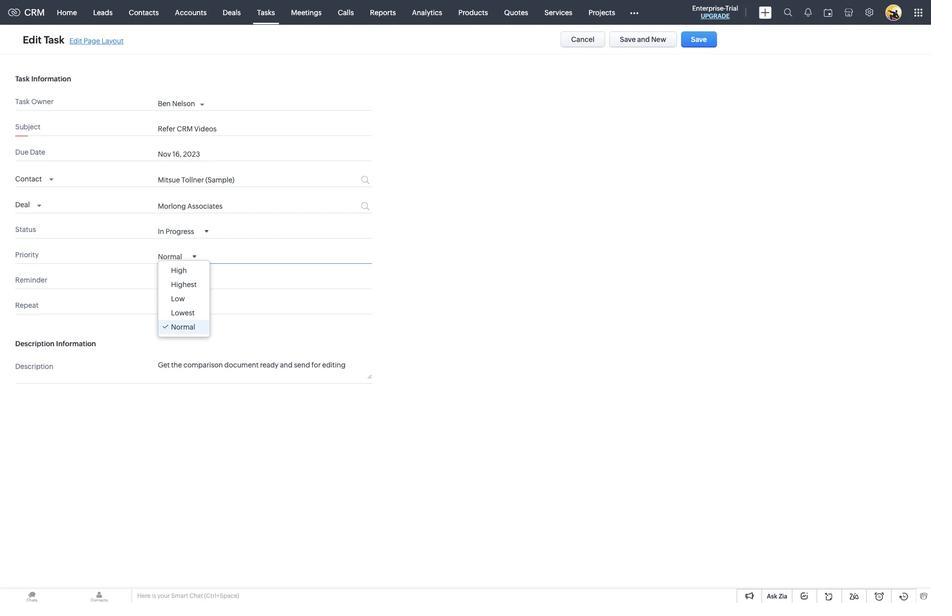Task type: vqa. For each thing, say whether or not it's contained in the screenshot.
Channels image in the bottom left of the page
no



Task type: describe. For each thing, give the bounding box(es) containing it.
chat
[[189, 593, 203, 600]]

here is your smart chat (ctrl+space)
[[137, 593, 239, 600]]

edit inside "edit task edit page layout"
[[70, 37, 82, 45]]

0 vertical spatial task
[[44, 34, 64, 45]]

description for description information
[[15, 340, 55, 348]]

In Progress field
[[158, 227, 208, 236]]

0 horizontal spatial edit
[[23, 34, 42, 45]]

normal inside tree
[[171, 323, 195, 331]]

calls
[[338, 8, 354, 16]]

page
[[84, 37, 100, 45]]

crm link
[[8, 7, 45, 18]]

deal
[[15, 201, 30, 209]]

mmm d, yyyy text field
[[158, 150, 340, 158]]

deals
[[223, 8, 241, 16]]

signals image
[[805, 8, 812, 17]]

crm
[[24, 7, 45, 18]]

highest
[[171, 281, 197, 289]]

quotes
[[504, 8, 528, 16]]

task owner
[[15, 98, 54, 106]]

search element
[[778, 0, 799, 25]]

calls link
[[330, 0, 362, 25]]

is
[[152, 593, 156, 600]]

subject
[[15, 123, 40, 131]]

here
[[137, 593, 151, 600]]

high
[[171, 267, 187, 275]]

reminder
[[15, 276, 47, 284]]

Normal field
[[158, 252, 196, 261]]

progress
[[166, 228, 194, 236]]

Contact field
[[15, 172, 53, 184]]

lowest
[[171, 309, 195, 317]]

priority
[[15, 251, 39, 259]]

services
[[545, 8, 573, 16]]

nelson
[[172, 100, 195, 108]]

ben nelson
[[158, 100, 195, 108]]

reports
[[370, 8, 396, 16]]

tasks
[[257, 8, 275, 16]]

description information
[[15, 340, 96, 348]]

quotes link
[[496, 0, 536, 25]]

profile element
[[880, 0, 908, 25]]

due
[[15, 148, 29, 156]]

calendar image
[[824, 8, 833, 16]]

contacts
[[129, 8, 159, 16]]

services link
[[536, 0, 581, 25]]

contacts link
[[121, 0, 167, 25]]

layout
[[102, 37, 124, 45]]

analytics
[[412, 8, 442, 16]]

Other Modules field
[[623, 4, 645, 20]]

search image
[[784, 8, 793, 17]]

ask
[[767, 594, 778, 601]]



Task type: locate. For each thing, give the bounding box(es) containing it.
chats image
[[0, 590, 64, 604]]

normal
[[158, 253, 182, 261], [171, 323, 195, 331]]

ben
[[158, 100, 171, 108]]

meetings
[[291, 8, 322, 16]]

description down repeat
[[15, 340, 55, 348]]

enterprise-trial upgrade
[[692, 5, 738, 20]]

home
[[57, 8, 77, 16]]

profile image
[[886, 4, 902, 20]]

smart
[[171, 593, 188, 600]]

products
[[458, 8, 488, 16]]

Get the comparison document ready and send for editing text field
[[158, 361, 372, 379]]

information
[[31, 75, 71, 83], [56, 340, 96, 348]]

edit task edit page layout
[[23, 34, 124, 45]]

task for task information
[[15, 75, 30, 83]]

contact
[[15, 175, 42, 183]]

create menu element
[[753, 0, 778, 25]]

status
[[15, 226, 36, 234]]

projects link
[[581, 0, 623, 25]]

products link
[[450, 0, 496, 25]]

your
[[157, 593, 170, 600]]

0 vertical spatial information
[[31, 75, 71, 83]]

zia
[[779, 594, 788, 601]]

description down description information
[[15, 363, 53, 371]]

ask zia
[[767, 594, 788, 601]]

description
[[15, 340, 55, 348], [15, 363, 53, 371]]

trial
[[726, 5, 738, 12]]

normal inside field
[[158, 253, 182, 261]]

normal up high
[[158, 253, 182, 261]]

meetings link
[[283, 0, 330, 25]]

projects
[[589, 8, 615, 16]]

edit page layout link
[[70, 37, 124, 45]]

in progress
[[158, 228, 194, 236]]

in
[[158, 228, 164, 236]]

task down home
[[44, 34, 64, 45]]

due date
[[15, 148, 45, 156]]

1 vertical spatial normal
[[171, 323, 195, 331]]

task
[[44, 34, 64, 45], [15, 75, 30, 83], [15, 98, 30, 106]]

edit left page
[[70, 37, 82, 45]]

task information
[[15, 75, 71, 83]]

reports link
[[362, 0, 404, 25]]

leads link
[[85, 0, 121, 25]]

home link
[[49, 0, 85, 25]]

owner
[[31, 98, 54, 106]]

normal down "lowest"
[[171, 323, 195, 331]]

information for description information
[[56, 340, 96, 348]]

tree containing high
[[158, 261, 209, 337]]

2 vertical spatial task
[[15, 98, 30, 106]]

1 horizontal spatial edit
[[70, 37, 82, 45]]

None text field
[[158, 176, 323, 184]]

task for task owner
[[15, 98, 30, 106]]

repeat
[[15, 301, 39, 310]]

edit
[[23, 34, 42, 45], [70, 37, 82, 45]]

(ctrl+space)
[[204, 593, 239, 600]]

1 vertical spatial description
[[15, 363, 53, 371]]

tasks link
[[249, 0, 283, 25]]

0 vertical spatial description
[[15, 340, 55, 348]]

enterprise-
[[692, 5, 726, 12]]

leads
[[93, 8, 113, 16]]

create menu image
[[759, 6, 772, 18]]

accounts link
[[167, 0, 215, 25]]

task up task owner
[[15, 75, 30, 83]]

2 description from the top
[[15, 363, 53, 371]]

1 description from the top
[[15, 340, 55, 348]]

Deal field
[[15, 198, 41, 210]]

upgrade
[[701, 13, 730, 20]]

date
[[30, 148, 45, 156]]

deals link
[[215, 0, 249, 25]]

None text field
[[158, 125, 372, 133], [158, 202, 323, 210], [158, 125, 372, 133], [158, 202, 323, 210]]

accounts
[[175, 8, 207, 16]]

edit down crm
[[23, 34, 42, 45]]

description for description
[[15, 363, 53, 371]]

task left owner
[[15, 98, 30, 106]]

1 vertical spatial task
[[15, 75, 30, 83]]

information for task information
[[31, 75, 71, 83]]

0 vertical spatial normal
[[158, 253, 182, 261]]

tree
[[158, 261, 209, 337]]

analytics link
[[404, 0, 450, 25]]

contacts image
[[67, 590, 131, 604]]

signals element
[[799, 0, 818, 25]]

1 vertical spatial information
[[56, 340, 96, 348]]

None button
[[561, 31, 605, 48], [609, 31, 677, 48], [681, 31, 717, 48], [561, 31, 605, 48], [609, 31, 677, 48], [681, 31, 717, 48]]

low
[[171, 295, 185, 303]]



